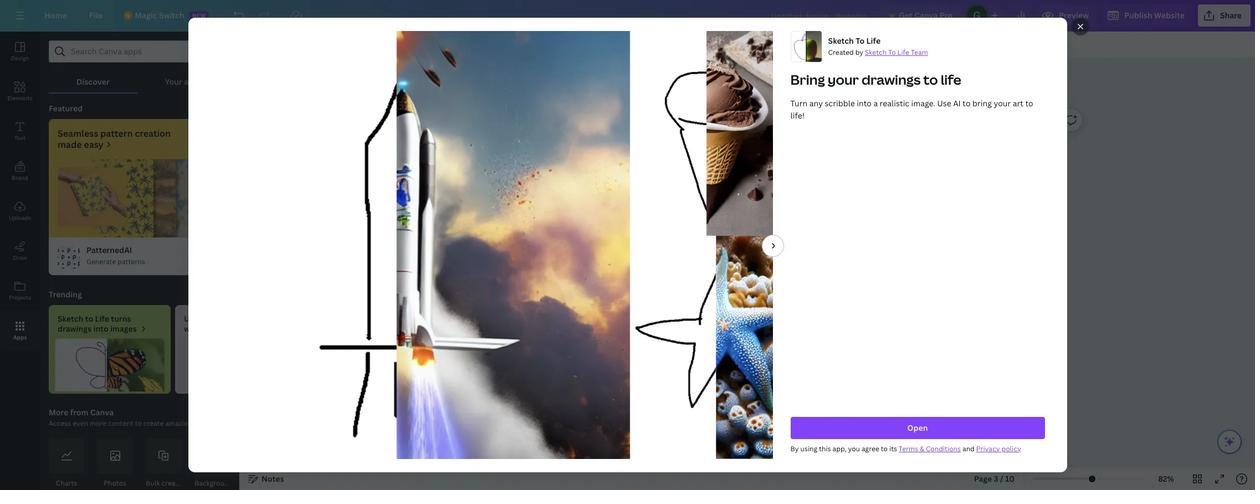 Task type: locate. For each thing, give the bounding box(es) containing it.
2 vertical spatial life
[[95, 314, 109, 324]]

life left team
[[897, 48, 909, 57]]

0 horizontal spatial drawings
[[58, 324, 92, 334]]

to up by
[[856, 35, 865, 46]]

apps
[[184, 76, 202, 87]]

turning ideas into reality with
[[473, 217, 772, 300]]

content
[[108, 419, 133, 428]]

ai right enhancer
[[266, 314, 274, 324]]

canva left pro
[[915, 10, 938, 21]]

terms
[[899, 444, 918, 454]]

life left turns
[[95, 314, 109, 324]]

0 vertical spatial drawings
[[862, 70, 921, 89]]

your apps button
[[137, 63, 230, 93]]

2 vertical spatial into
[[93, 324, 108, 334]]

0 vertical spatial with
[[689, 264, 772, 300]]

energy
[[596, 310, 755, 347]]

2 horizontal spatial into
[[857, 98, 872, 109]]

canva up more
[[90, 407, 114, 418]]

1 horizontal spatial canva
[[915, 10, 938, 21]]

drawings up realistic
[[862, 70, 921, 89]]

0 vertical spatial canva
[[915, 10, 938, 21]]

Search Canva apps search field
[[71, 41, 208, 62]]

magic switch
[[135, 10, 184, 21]]

your
[[828, 70, 859, 89], [994, 98, 1011, 109]]

1 horizontal spatial your
[[994, 98, 1011, 109]]

to
[[923, 70, 938, 89], [963, 98, 971, 109], [1025, 98, 1033, 109], [85, 314, 93, 324], [135, 419, 142, 428], [881, 444, 888, 454]]

0 vertical spatial sketch
[[828, 35, 854, 46]]

0 horizontal spatial your
[[828, 70, 859, 89]]

created
[[828, 48, 854, 57]]

1 vertical spatial your
[[994, 98, 1011, 109]]

life for sketch to life turns drawings into images
[[95, 314, 109, 324]]

pattern
[[100, 127, 133, 140]]

1 vertical spatial patternedai image
[[58, 247, 80, 269]]

with inside upscale images using ai with enhancer
[[184, 324, 200, 334]]

0 horizontal spatial sketch
[[58, 314, 83, 324]]

life
[[941, 70, 961, 89]]

create
[[143, 419, 164, 428], [161, 479, 182, 488]]

life!
[[790, 110, 805, 121]]

notes
[[262, 474, 284, 484]]

into left a
[[857, 98, 872, 109]]

your inside turn any scribble into a realistic image. use ai to bring your art to life!
[[994, 98, 1011, 109]]

privacy policy link
[[976, 444, 1021, 454]]

0 horizontal spatial canva
[[90, 407, 114, 418]]

seamless pattern creation made easy
[[58, 127, 171, 151]]

0 horizontal spatial with
[[184, 324, 200, 334]]

pro
[[940, 10, 953, 21]]

use
[[937, 98, 951, 109]]

generate
[[86, 257, 116, 267]]

life
[[866, 35, 881, 46], [897, 48, 909, 57], [95, 314, 109, 324]]

a picture of a dog's face vertically divided into two parts. face's left side is blurry and right side is clear. image
[[175, 339, 297, 394]]

canva inside more from canva access even more content to create amazing designs
[[90, 407, 114, 418]]

drawings down trending
[[58, 324, 92, 334]]

create right bulk
[[161, 479, 182, 488]]

agree
[[862, 444, 879, 454]]

sketch for sketch to life turns drawings into images
[[58, 314, 83, 324]]

images right upscale at the bottom left of the page
[[216, 314, 243, 324]]

discover button
[[49, 63, 137, 93]]

1 horizontal spatial images
[[216, 314, 243, 324]]

0 horizontal spatial ai
[[266, 314, 274, 324]]

main menu bar
[[0, 0, 1255, 32]]

10
[[1005, 474, 1015, 484]]

ai right use
[[953, 98, 961, 109]]

preview button
[[1037, 4, 1098, 27]]

more from canva access even more content to create amazing designs
[[49, 407, 218, 428]]

0 horizontal spatial into
[[93, 324, 108, 334]]

using right 'by'
[[800, 444, 817, 454]]

1 vertical spatial to
[[888, 48, 896, 57]]

using right enhancer
[[244, 314, 264, 324]]

home
[[44, 10, 67, 21]]

images up outline of half a butterfly on the left, transformed into a vibrant image on the right. illustrates the app's sketch-to-image feature.
[[110, 324, 137, 334]]

canva
[[915, 10, 938, 21], [90, 407, 114, 418]]

1 horizontal spatial ai
[[953, 98, 961, 109]]

1 vertical spatial with
[[184, 324, 200, 334]]

0 vertical spatial using
[[244, 314, 264, 324]]

2 vertical spatial sketch
[[58, 314, 83, 324]]

open button
[[790, 417, 1045, 439]]

using
[[244, 314, 264, 324], [800, 444, 817, 454]]

0 horizontal spatial life
[[95, 314, 109, 324]]

drawings
[[862, 70, 921, 89], [58, 324, 92, 334]]

life inside sketch to life turns drawings into images
[[95, 314, 109, 324]]

sketch down trending
[[58, 314, 83, 324]]

canva inside button
[[915, 10, 938, 21]]

show pages image
[[721, 461, 774, 469]]

sketch
[[828, 35, 854, 46], [865, 48, 887, 57], [58, 314, 83, 324]]

projects button
[[0, 271, 40, 311]]

into left turns
[[93, 324, 108, 334]]

sketch for sketch to life created by sketch to life team
[[828, 35, 854, 46]]

charts
[[56, 479, 77, 488]]

0 vertical spatial to
[[856, 35, 865, 46]]

0 horizontal spatial images
[[110, 324, 137, 334]]

patternedai image up patternedai
[[49, 159, 196, 238]]

life up "sketch to life team" link
[[866, 35, 881, 46]]

1 horizontal spatial into
[[473, 264, 548, 300]]

sketch right by
[[865, 48, 887, 57]]

0 vertical spatial into
[[857, 98, 872, 109]]

2 horizontal spatial sketch
[[865, 48, 887, 57]]

bring
[[972, 98, 992, 109]]

into up 100%
[[473, 264, 548, 300]]

1 horizontal spatial with
[[689, 264, 772, 300]]

featured
[[49, 103, 83, 114]]

more from canva element
[[49, 438, 233, 490]]

to left "life"
[[923, 70, 938, 89]]

you
[[848, 444, 860, 454]]

any
[[809, 98, 823, 109]]

drawings inside sketch to life turns drawings into images
[[58, 324, 92, 334]]

realistic
[[880, 98, 909, 109]]

100%
[[473, 310, 587, 347]]

upscale
[[184, 314, 214, 324]]

to left its
[[881, 444, 888, 454]]

0 vertical spatial create
[[143, 419, 164, 428]]

bring
[[790, 70, 825, 89]]

terms & conditions link
[[899, 444, 961, 454]]

patternedai image
[[49, 159, 196, 238], [58, 247, 80, 269]]

to left team
[[888, 48, 896, 57]]

easy
[[84, 139, 103, 151]]

ai inside upscale images using ai with enhancer
[[266, 314, 274, 324]]

images inside upscale images using ai with enhancer
[[216, 314, 243, 324]]

0 vertical spatial life
[[866, 35, 881, 46]]

to left bring on the right top
[[963, 98, 971, 109]]

ai
[[953, 98, 961, 109], [266, 314, 274, 324]]

1 horizontal spatial sketch
[[828, 35, 854, 46]]

amazing
[[165, 419, 192, 428]]

ideas
[[633, 217, 735, 254]]

access
[[49, 419, 71, 428]]

bulk create
[[146, 479, 182, 488]]

to left turns
[[85, 314, 93, 324]]

to right art
[[1025, 98, 1033, 109]]

1 vertical spatial into
[[473, 264, 548, 300]]

page 3 / 10
[[974, 474, 1015, 484]]

1 vertical spatial create
[[161, 479, 182, 488]]

1 vertical spatial canva
[[90, 407, 114, 418]]

0 horizontal spatial using
[[244, 314, 264, 324]]

create inside more from canva element
[[161, 479, 182, 488]]

sketch inside sketch to life turns drawings into images
[[58, 314, 83, 324]]

from
[[70, 407, 88, 418]]

canva assistant image
[[1223, 436, 1236, 449]]

patternedai image left generate
[[58, 247, 80, 269]]

1 vertical spatial life
[[897, 48, 909, 57]]

your up scribble at the top
[[828, 70, 859, 89]]

1 vertical spatial sketch
[[865, 48, 887, 57]]

scribble
[[825, 98, 855, 109]]

1 vertical spatial drawings
[[58, 324, 92, 334]]

with
[[689, 264, 772, 300], [184, 324, 200, 334]]

create inside more from canva access even more content to create amazing designs
[[143, 419, 164, 428]]

0 vertical spatial ai
[[953, 98, 961, 109]]

1 vertical spatial ai
[[266, 314, 274, 324]]

upscale images using ai with enhancer
[[184, 314, 274, 334]]

ai inside turn any scribble into a realistic image. use ai to bring your art to life!
[[953, 98, 961, 109]]

switch
[[159, 10, 184, 21]]

create left amazing
[[143, 419, 164, 428]]

brand
[[12, 174, 28, 182]]

with inside turning ideas into reality with
[[689, 264, 772, 300]]

and
[[962, 444, 975, 454]]

sketch up created
[[828, 35, 854, 46]]

discover
[[76, 76, 110, 87]]

to right content
[[135, 419, 142, 428]]

1 horizontal spatial using
[[800, 444, 817, 454]]

life for sketch to life created by sketch to life team
[[866, 35, 881, 46]]

to inside sketch to life turns drawings into images
[[85, 314, 93, 324]]

images
[[216, 314, 243, 324], [110, 324, 137, 334]]

your left art
[[994, 98, 1011, 109]]

1 horizontal spatial life
[[866, 35, 881, 46]]

to
[[856, 35, 865, 46], [888, 48, 896, 57]]



Task type: describe. For each thing, give the bounding box(es) containing it.
creation
[[135, 127, 171, 140]]

design
[[11, 54, 29, 62]]

turning
[[473, 217, 624, 254]]

bring your drawings to life
[[790, 70, 961, 89]]

turn
[[790, 98, 807, 109]]

your apps
[[165, 76, 202, 87]]

more
[[49, 407, 68, 418]]

apps
[[13, 334, 27, 341]]

text button
[[0, 111, 40, 151]]

sketch to life turns drawings into images
[[58, 314, 137, 334]]

images inside sketch to life turns drawings into images
[[110, 324, 137, 334]]

preview
[[1059, 10, 1089, 21]]

this
[[819, 444, 831, 454]]

team
[[911, 48, 928, 57]]

elements button
[[0, 71, 40, 111]]

made
[[58, 139, 82, 151]]

0 horizontal spatial to
[[856, 35, 865, 46]]

turn any scribble into a realistic image. use ai to bring your art to life!
[[790, 98, 1033, 121]]

page
[[974, 474, 992, 484]]

with for reality
[[689, 264, 772, 300]]

trending
[[49, 289, 82, 300]]

0 vertical spatial your
[[828, 70, 859, 89]]

its
[[889, 444, 897, 454]]

into inside sketch to life turns drawings into images
[[93, 324, 108, 334]]

your
[[165, 76, 182, 87]]

by
[[855, 48, 863, 57]]

image.
[[911, 98, 935, 109]]

get canva pro button
[[880, 4, 962, 27]]

3
[[994, 474, 999, 484]]

magic
[[135, 10, 157, 21]]

sketch to life team link
[[865, 48, 928, 57]]

elements
[[7, 94, 33, 102]]

sketch to life created by sketch to life team
[[828, 35, 928, 57]]

patternedai
[[86, 245, 132, 255]]

patterns
[[118, 257, 145, 267]]

background
[[195, 479, 233, 488]]

open
[[907, 423, 928, 433]]

using inside upscale images using ai with enhancer
[[244, 314, 264, 324]]

Design title text field
[[762, 4, 876, 27]]

/
[[1000, 474, 1004, 484]]

bulk
[[146, 479, 160, 488]]

notes button
[[244, 471, 288, 488]]

outline of half a butterfly on the left, transformed into a vibrant image on the right. illustrates the app's sketch-to-image feature. image
[[49, 339, 171, 392]]

even
[[73, 419, 88, 428]]

by
[[790, 444, 799, 454]]

enhancer
[[202, 324, 238, 334]]

0 vertical spatial patternedai image
[[49, 159, 196, 238]]

gutierrez
[[495, 155, 547, 165]]

get
[[899, 10, 913, 21]]

get canva pro
[[899, 10, 953, 21]]

side panel tab list
[[0, 32, 40, 351]]

home link
[[35, 4, 76, 27]]

projects
[[9, 294, 31, 301]]

turns
[[111, 314, 131, 324]]

into inside turning ideas into reality with
[[473, 264, 548, 300]]

2 horizontal spatial life
[[897, 48, 909, 57]]

patternedai generate patterns
[[86, 245, 145, 267]]

page 3 / 10 button
[[970, 471, 1019, 488]]

uploads
[[9, 214, 31, 222]]

privacy
[[976, 444, 1000, 454]]

photos
[[104, 479, 126, 488]]

lane
[[495, 145, 520, 155]]

to inside more from canva access even more content to create amazing designs
[[135, 419, 142, 428]]

draw
[[13, 254, 27, 262]]

seamless
[[58, 127, 98, 140]]

1 horizontal spatial to
[[888, 48, 896, 57]]

art
[[1013, 98, 1023, 109]]

1 horizontal spatial drawings
[[862, 70, 921, 89]]

100% energy
[[473, 310, 755, 347]]

draw button
[[0, 231, 40, 271]]

designs
[[193, 419, 218, 428]]

more
[[90, 419, 107, 428]]

apps button
[[0, 311, 40, 351]]

lane gutierrez
[[495, 145, 547, 165]]

reality
[[557, 264, 681, 300]]

by using this app, you agree to its terms & conditions and privacy policy
[[790, 444, 1021, 454]]

text
[[14, 134, 26, 142]]

into inside turn any scribble into a realistic image. use ai to bring your art to life!
[[857, 98, 872, 109]]

uploads button
[[0, 191, 40, 231]]

a
[[873, 98, 878, 109]]

1 vertical spatial using
[[800, 444, 817, 454]]

brand button
[[0, 151, 40, 191]]

with for ai
[[184, 324, 200, 334]]

conditions
[[926, 444, 961, 454]]

new
[[192, 12, 206, 19]]



Task type: vqa. For each thing, say whether or not it's contained in the screenshot.
the right reduced
no



